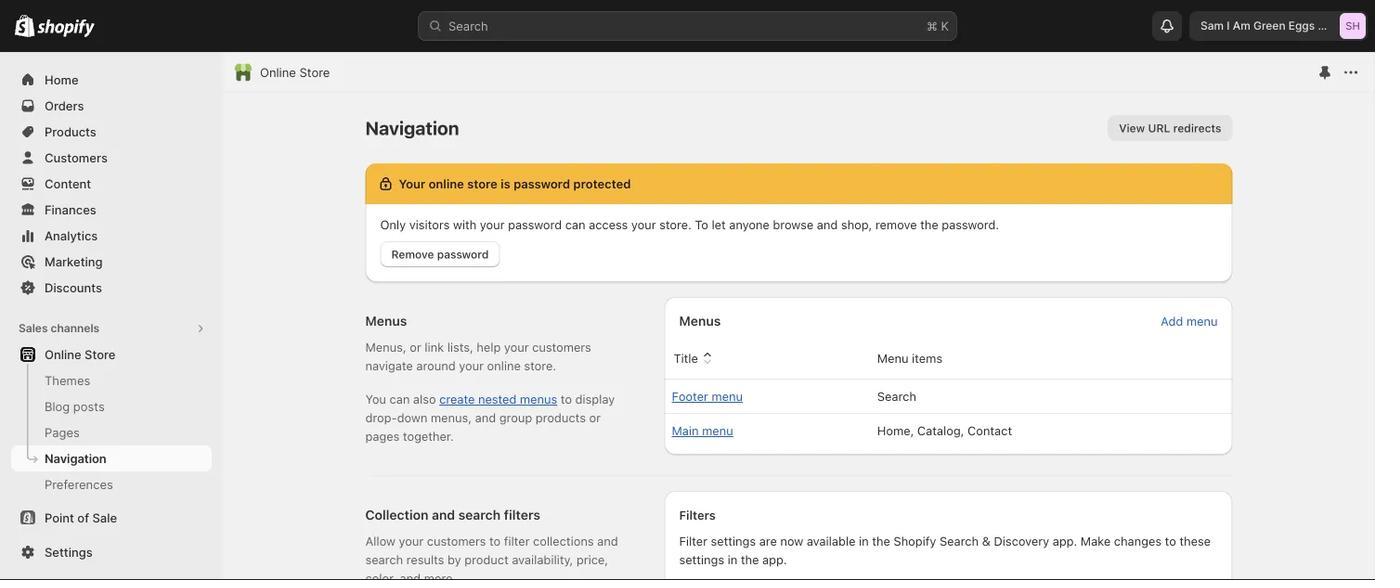 Task type: vqa. For each thing, say whether or not it's contained in the screenshot.
text field
no



Task type: describe. For each thing, give the bounding box(es) containing it.
green
[[1254, 19, 1286, 33]]

marketing link
[[11, 249, 212, 275]]

1 vertical spatial online store link
[[11, 342, 212, 368]]

customers
[[45, 150, 108, 165]]

content
[[45, 176, 91, 191]]

marketing
[[45, 255, 103, 269]]

0 horizontal spatial store
[[85, 347, 116, 362]]

pages
[[45, 425, 80, 440]]

settings
[[45, 545, 93, 560]]

discounts
[[45, 281, 102, 295]]

finances
[[45, 203, 96, 217]]

1 vertical spatial online store
[[45, 347, 116, 362]]

home
[[45, 72, 79, 87]]

navigation
[[45, 451, 107, 466]]

sam i am green eggs and ham image
[[1340, 13, 1366, 39]]

sales channels
[[19, 322, 100, 335]]

home link
[[11, 67, 212, 93]]

finances link
[[11, 197, 212, 223]]

⌘ k
[[927, 19, 949, 33]]

themes link
[[11, 368, 212, 394]]

analytics
[[45, 229, 98, 243]]

apps button
[[11, 546, 212, 572]]

shopify image
[[15, 14, 35, 37]]

and
[[1319, 19, 1339, 33]]

posts
[[73, 399, 105, 414]]

am
[[1233, 19, 1251, 33]]

1 horizontal spatial online store
[[260, 65, 330, 79]]

content link
[[11, 171, 212, 197]]

customers link
[[11, 145, 212, 171]]

eggs
[[1289, 19, 1316, 33]]

preferences
[[45, 477, 113, 492]]

blog
[[45, 399, 70, 414]]

settings link
[[11, 540, 212, 566]]



Task type: locate. For each thing, give the bounding box(es) containing it.
sale
[[92, 511, 117, 525]]

point of sale
[[45, 511, 117, 525]]

products
[[45, 124, 96, 139]]

1 vertical spatial store
[[85, 347, 116, 362]]

sam
[[1201, 19, 1224, 33]]

products link
[[11, 119, 212, 145]]

online store down channels
[[45, 347, 116, 362]]

ham
[[1341, 19, 1366, 33]]

preferences link
[[11, 472, 212, 498]]

sam i am green eggs and ham
[[1201, 19, 1366, 33]]

0 horizontal spatial online store
[[45, 347, 116, 362]]

online
[[260, 65, 296, 79], [45, 347, 81, 362]]

discounts link
[[11, 275, 212, 301]]

online store link
[[260, 63, 330, 82], [11, 342, 212, 368]]

analytics link
[[11, 223, 212, 249]]

online store right the online store "image"
[[260, 65, 330, 79]]

0 horizontal spatial online store link
[[11, 342, 212, 368]]

store down the sales channels 'button'
[[85, 347, 116, 362]]

sales channels button
[[11, 316, 212, 342]]

i
[[1227, 19, 1230, 33]]

orders
[[45, 98, 84, 113]]

online store link down channels
[[11, 342, 212, 368]]

0 vertical spatial online
[[260, 65, 296, 79]]

sales
[[19, 322, 48, 335]]

0 horizontal spatial online
[[45, 347, 81, 362]]

0 vertical spatial online store
[[260, 65, 330, 79]]

blog posts link
[[11, 394, 212, 420]]

1 horizontal spatial store
[[300, 65, 330, 79]]

of
[[77, 511, 89, 525]]

1 horizontal spatial online store link
[[260, 63, 330, 82]]

1 horizontal spatial online
[[260, 65, 296, 79]]

online store image
[[234, 63, 253, 82]]

themes
[[45, 373, 90, 388]]

store right the online store "image"
[[300, 65, 330, 79]]

online store
[[260, 65, 330, 79], [45, 347, 116, 362]]

k
[[941, 19, 949, 33]]

online store link right the online store "image"
[[260, 63, 330, 82]]

0 vertical spatial store
[[300, 65, 330, 79]]

point of sale link
[[11, 505, 212, 531]]

blog posts
[[45, 399, 105, 414]]

1 vertical spatial online
[[45, 347, 81, 362]]

0 vertical spatial online store link
[[260, 63, 330, 82]]

store
[[300, 65, 330, 79], [85, 347, 116, 362]]

apps
[[19, 552, 47, 566]]

navigation link
[[11, 446, 212, 472]]

point of sale button
[[0, 505, 223, 531]]

online down sales channels
[[45, 347, 81, 362]]

channels
[[51, 322, 100, 335]]

search
[[449, 19, 488, 33]]

orders link
[[11, 93, 212, 119]]

point
[[45, 511, 74, 525]]

pages link
[[11, 420, 212, 446]]

shopify image
[[37, 19, 95, 38]]

⌘
[[927, 19, 938, 33]]

online right the online store "image"
[[260, 65, 296, 79]]



